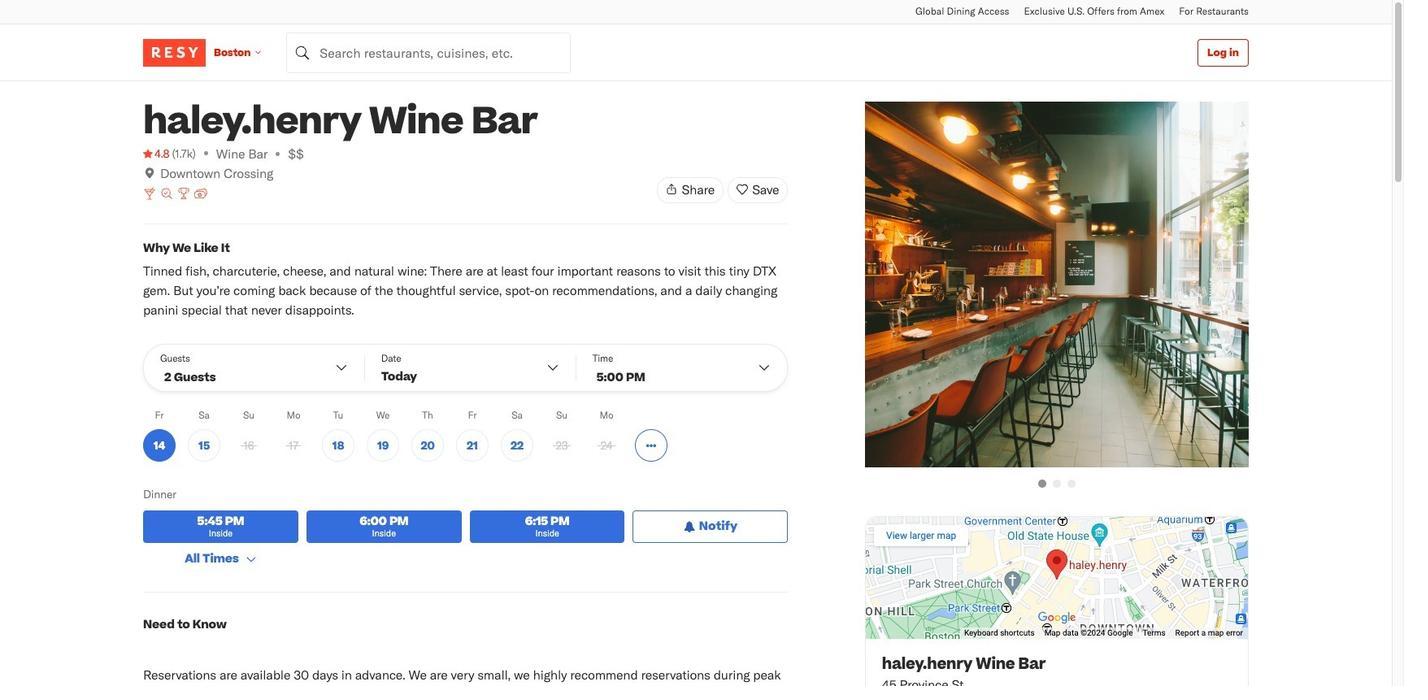 Task type: locate. For each thing, give the bounding box(es) containing it.
None field
[[287, 32, 571, 73]]



Task type: vqa. For each thing, say whether or not it's contained in the screenshot.
'field'
yes



Task type: describe. For each thing, give the bounding box(es) containing it.
Search restaurants, cuisines, etc. text field
[[287, 32, 571, 73]]

4.8 out of 5 stars image
[[143, 146, 169, 162]]



